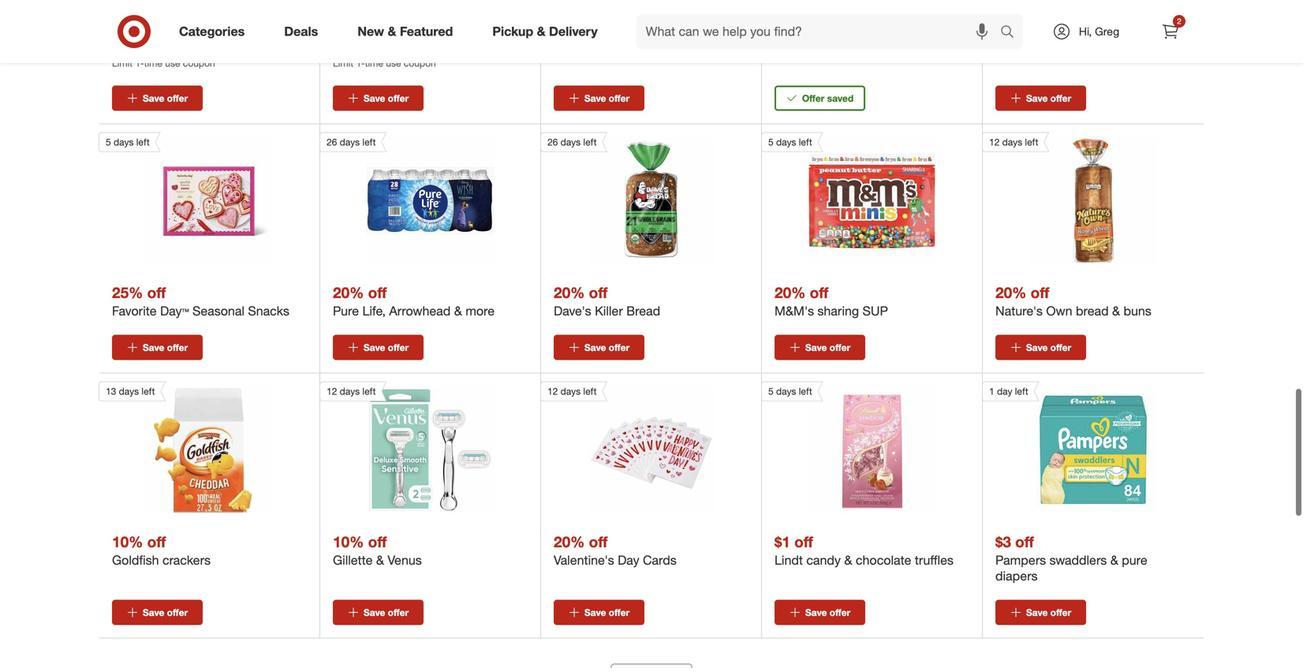 Task type: locate. For each thing, give the bounding box(es) containing it.
coupon down action
[[183, 57, 215, 69]]

delivery
[[549, 24, 598, 39]]

offer down the 25% off favorite day™ seasonal snacks
[[167, 342, 188, 354]]

off inside 20% off valentine's day cards
[[589, 533, 608, 551]]

20% inside 20% off hum nutrition capsules
[[996, 14, 1027, 33]]

day™ left seasonal
[[160, 304, 189, 319]]

off for 20% off dave's killer bread
[[589, 284, 608, 302]]

0 horizontal spatial time
[[144, 57, 163, 69]]

26 days left button for 20% off pure life, arrowhead & more
[[320, 132, 495, 265]]

offer down crackers
[[167, 607, 188, 619]]

killer
[[595, 304, 623, 319]]

save offer up 13 days left
[[143, 342, 188, 354]]

20% for 20% off favorite day™ snacks & candy
[[554, 14, 585, 33]]

diapers
[[996, 569, 1038, 584]]

1 use from the left
[[165, 57, 180, 69]]

1 day left button
[[983, 382, 1158, 514]]

goldfish
[[112, 553, 159, 568]]

candy right "lindt"
[[807, 553, 841, 568]]

offer for 20% off favorite day™ snacks & candy
[[609, 92, 630, 104]]

save down valentine's
[[585, 607, 606, 619]]

use down body
[[386, 57, 401, 69]]

20% for 20% off dave's killer bread
[[554, 284, 585, 302]]

limit down cascade
[[112, 57, 133, 69]]

save for 20% off nature's own bread & buns
[[1027, 342, 1048, 354]]

off inside $3 off pampers swaddlers & pure diapers
[[1016, 533, 1035, 551]]

favorite for 25%
[[112, 304, 157, 319]]

save offer button for 25% off favorite day™ seasonal snacks
[[112, 335, 203, 360]]

2 horizontal spatial 12
[[990, 136, 1000, 148]]

limit inside $3 off cascade action pacs tubs limit 1-time use coupon
[[112, 57, 133, 69]]

20% for 20% off when you buy 3 12-pk soda
[[775, 14, 806, 33]]

save down life,
[[364, 342, 385, 354]]

day™ inside the 25% off favorite day™ seasonal snacks
[[160, 304, 189, 319]]

offer down "day"
[[609, 607, 630, 619]]

20% off favorite day™ snacks & candy
[[554, 14, 724, 50]]

$3 inside $3 off eucerin body products limit 1-time use coupon
[[333, 14, 349, 33]]

left for 10% off goldfish crackers
[[142, 386, 155, 398]]

candy inside 20% off favorite day™ snacks & candy
[[689, 34, 724, 50]]

save for 10% off goldfish crackers
[[143, 607, 164, 619]]

favorite inside the 25% off favorite day™ seasonal snacks
[[112, 304, 157, 319]]

1 horizontal spatial use
[[386, 57, 401, 69]]

10% up gillette
[[333, 533, 364, 551]]

left for $1 off lindt candy & chocolate truffles
[[799, 386, 813, 398]]

save for 20% off valentine's day cards
[[585, 607, 606, 619]]

$3 up 'pampers'
[[996, 533, 1012, 551]]

20% inside 20% off nature's own bread & buns
[[996, 284, 1027, 302]]

12 days left for 20% off nature's own bread & buns
[[990, 136, 1039, 148]]

What can we help you find? suggestions appear below search field
[[637, 14, 1005, 49]]

time
[[144, 57, 163, 69], [365, 57, 384, 69]]

save up 13 days left
[[143, 342, 164, 354]]

save offer down body
[[364, 92, 409, 104]]

0 horizontal spatial 12 days left
[[327, 386, 376, 398]]

hum
[[996, 34, 1025, 50]]

0 horizontal spatial limit
[[112, 57, 133, 69]]

1 horizontal spatial day™
[[602, 34, 631, 50]]

20% up valentine's
[[554, 533, 585, 551]]

20% up pure
[[333, 284, 364, 302]]

offer down body
[[388, 92, 409, 104]]

offer down the sharing
[[830, 342, 851, 354]]

2 26 from the left
[[548, 136, 558, 148]]

1 horizontal spatial coupon
[[404, 57, 436, 69]]

20% up when
[[775, 14, 806, 33]]

10% inside 10% off goldfish crackers
[[112, 533, 143, 551]]

day
[[998, 386, 1013, 398]]

0 vertical spatial day™
[[602, 34, 631, 50]]

days for 10% off gillette & venus
[[340, 386, 360, 398]]

save offer button up 13 days left
[[112, 335, 203, 360]]

venus
[[388, 553, 422, 568]]

offer
[[167, 92, 188, 104], [388, 92, 409, 104], [609, 92, 630, 104], [1051, 92, 1072, 104], [167, 342, 188, 354], [388, 342, 409, 354], [609, 342, 630, 354], [830, 342, 851, 354], [1051, 342, 1072, 354], [167, 607, 188, 619], [388, 607, 409, 619], [609, 607, 630, 619], [830, 607, 851, 619], [1051, 607, 1072, 619]]

10% up goldfish
[[112, 533, 143, 551]]

save offer button down nutrition
[[996, 86, 1087, 111]]

off inside 20% off favorite day™ snacks & candy
[[589, 14, 608, 33]]

1 horizontal spatial 1-
[[356, 57, 365, 69]]

0 horizontal spatial $3
[[112, 14, 128, 33]]

save
[[143, 92, 164, 104], [364, 92, 385, 104], [585, 92, 606, 104], [1027, 92, 1048, 104], [143, 342, 164, 354], [364, 342, 385, 354], [585, 342, 606, 354], [806, 342, 827, 354], [1027, 342, 1048, 354], [143, 607, 164, 619], [364, 607, 385, 619], [585, 607, 606, 619], [806, 607, 827, 619], [1027, 607, 1048, 619]]

offer down venus
[[388, 607, 409, 619]]

off inside the 25% off favorite day™ seasonal snacks
[[147, 284, 166, 302]]

day™
[[602, 34, 631, 50], [160, 304, 189, 319]]

0 horizontal spatial 10%
[[112, 533, 143, 551]]

& left venus
[[376, 553, 384, 568]]

0 horizontal spatial 12 days left button
[[320, 382, 495, 514]]

10% off goldfish crackers
[[112, 533, 211, 568]]

0 horizontal spatial candy
[[689, 34, 724, 50]]

1 1- from the left
[[135, 57, 144, 69]]

left for 20% off valentine's day cards
[[584, 386, 597, 398]]

save down gillette
[[364, 607, 385, 619]]

save offer button down killer
[[554, 335, 645, 360]]

off inside $3 off cascade action pacs tubs limit 1-time use coupon
[[132, 14, 151, 33]]

save offer button down life,
[[333, 335, 424, 360]]

save offer down diapers
[[1027, 607, 1072, 619]]

save offer down venus
[[364, 607, 409, 619]]

use
[[165, 57, 180, 69], [386, 57, 401, 69]]

13 days left
[[106, 386, 155, 398]]

20% off when you buy 3 12-pk soda
[[775, 14, 932, 50]]

20% inside '20% off m&m's sharing sup'
[[775, 284, 806, 302]]

2 use from the left
[[386, 57, 401, 69]]

left inside button
[[142, 386, 155, 398]]

20% off nature's own bread & buns
[[996, 284, 1152, 319]]

save offer button for 20% off pure life, arrowhead & more
[[333, 335, 424, 360]]

save down nature's
[[1027, 342, 1048, 354]]

5 for 20% off
[[769, 136, 774, 148]]

& inside 10% off gillette & venus
[[376, 553, 384, 568]]

0 vertical spatial favorite
[[554, 34, 599, 50]]

$3 inside $3 off cascade action pacs tubs limit 1-time use coupon
[[112, 14, 128, 33]]

1 horizontal spatial 10%
[[333, 533, 364, 551]]

& left more
[[454, 304, 462, 319]]

save offer button down diapers
[[996, 600, 1087, 626]]

offer down 'own'
[[1051, 342, 1072, 354]]

20% up the hum
[[996, 14, 1027, 33]]

save for $1 off lindt candy & chocolate truffles
[[806, 607, 827, 619]]

offer for 20% off dave's killer bread
[[609, 342, 630, 354]]

2 26 days left button from the left
[[541, 132, 716, 265]]

26 for 20% off dave's killer bread
[[548, 136, 558, 148]]

pure
[[333, 304, 359, 319]]

save offer down action
[[143, 92, 188, 104]]

20% up nature's
[[996, 284, 1027, 302]]

save offer button for 20% off hum nutrition capsules
[[996, 86, 1087, 111]]

5 days left for 20%
[[769, 136, 813, 148]]

save offer down nutrition
[[1027, 92, 1072, 104]]

1 horizontal spatial 12 days left
[[548, 386, 597, 398]]

tubs
[[236, 34, 263, 50]]

save offer for 20% off hum nutrition capsules
[[1027, 92, 1072, 104]]

day™ inside 20% off favorite day™ snacks & candy
[[602, 34, 631, 50]]

save offer button down valentine's
[[554, 600, 645, 626]]

1 horizontal spatial 12 days left button
[[541, 382, 716, 514]]

offer down "arrowhead"
[[388, 342, 409, 354]]

offer down 20% off favorite day™ snacks & candy
[[609, 92, 630, 104]]

20% for 20% off m&m's sharing sup
[[775, 284, 806, 302]]

1 horizontal spatial limit
[[333, 57, 354, 69]]

save offer button for $1 off lindt candy & chocolate truffles
[[775, 600, 866, 626]]

days for $1 off lindt candy & chocolate truffles
[[777, 386, 797, 398]]

left for 20% off m&m's sharing sup
[[799, 136, 813, 148]]

dave's
[[554, 304, 592, 319]]

5
[[106, 136, 111, 148], [769, 136, 774, 148], [769, 386, 774, 398]]

12 for 10% off gillette & venus
[[327, 386, 337, 398]]

1 horizontal spatial 26
[[548, 136, 558, 148]]

save offer down 20% off favorite day™ snacks & candy
[[585, 92, 630, 104]]

m&m's
[[775, 304, 815, 319]]

2 coupon from the left
[[404, 57, 436, 69]]

20% inside 20% off dave's killer bread
[[554, 284, 585, 302]]

saved
[[828, 92, 854, 104]]

1 horizontal spatial 26 days left
[[548, 136, 597, 148]]

days
[[114, 136, 134, 148], [340, 136, 360, 148], [561, 136, 581, 148], [777, 136, 797, 148], [1003, 136, 1023, 148], [119, 386, 139, 398], [340, 386, 360, 398], [561, 386, 581, 398], [777, 386, 797, 398]]

use down action
[[165, 57, 180, 69]]

2 horizontal spatial 12 days left button
[[983, 132, 1158, 265]]

candy right snacks
[[689, 34, 724, 50]]

0 horizontal spatial 26 days left button
[[320, 132, 495, 265]]

0 horizontal spatial 12
[[327, 386, 337, 398]]

26 days left for 20% off dave's killer bread
[[548, 136, 597, 148]]

bread
[[627, 304, 661, 319]]

offer down $1 off lindt candy & chocolate truffles
[[830, 607, 851, 619]]

12
[[990, 136, 1000, 148], [327, 386, 337, 398], [548, 386, 558, 398]]

0 horizontal spatial use
[[165, 57, 180, 69]]

offer for 10% off goldfish crackers
[[167, 607, 188, 619]]

2 10% from the left
[[333, 533, 364, 551]]

candy
[[689, 34, 724, 50], [807, 553, 841, 568]]

1 vertical spatial day™
[[160, 304, 189, 319]]

day™ left snacks
[[602, 34, 631, 50]]

off inside $1 off lindt candy & chocolate truffles
[[795, 533, 814, 551]]

save down nutrition
[[1027, 92, 1048, 104]]

off inside 20% off dave's killer bread
[[589, 284, 608, 302]]

0 horizontal spatial coupon
[[183, 57, 215, 69]]

favorite down 25%
[[112, 304, 157, 319]]

20% right pickup
[[554, 14, 585, 33]]

26 days left button
[[320, 132, 495, 265], [541, 132, 716, 265]]

days for 20% off valentine's day cards
[[561, 386, 581, 398]]

coupon down 'products'
[[404, 57, 436, 69]]

1 26 days left from the left
[[327, 136, 376, 148]]

12 days left button
[[983, 132, 1158, 265], [320, 382, 495, 514], [541, 382, 716, 514]]

arrowhead
[[389, 304, 451, 319]]

1- down eucerin
[[356, 57, 365, 69]]

save offer for 20% off m&m's sharing sup
[[806, 342, 851, 354]]

truffles
[[915, 553, 954, 568]]

left for 20% off dave's killer bread
[[584, 136, 597, 148]]

1 day left
[[990, 386, 1029, 398]]

offer saved
[[803, 92, 854, 104]]

save offer down $1 off lindt candy & chocolate truffles
[[806, 607, 851, 619]]

offer down nutrition
[[1051, 92, 1072, 104]]

2 horizontal spatial $3
[[996, 533, 1012, 551]]

save offer button down cascade
[[112, 86, 203, 111]]

save offer down the sharing
[[806, 342, 851, 354]]

days for 25% off favorite day™ seasonal snacks
[[114, 136, 134, 148]]

left inside button
[[1016, 386, 1029, 398]]

favorite right pickup
[[554, 34, 599, 50]]

26
[[327, 136, 337, 148], [548, 136, 558, 148]]

12 days left button for 20% off valentine's day cards
[[541, 382, 716, 514]]

days inside 13 days left button
[[119, 386, 139, 398]]

off for 25% off favorite day™ seasonal snacks
[[147, 284, 166, 302]]

2 limit from the left
[[333, 57, 354, 69]]

save offer button for 20% off m&m's sharing sup
[[775, 335, 866, 360]]

snacks
[[248, 304, 290, 319]]

1 horizontal spatial time
[[365, 57, 384, 69]]

1 coupon from the left
[[183, 57, 215, 69]]

2
[[1178, 16, 1182, 26]]

& left buns on the top right of the page
[[1113, 304, 1121, 319]]

save offer for 20% off nature's own bread & buns
[[1027, 342, 1072, 354]]

days for 20% off nature's own bread & buns
[[1003, 136, 1023, 148]]

off inside 10% off gillette & venus
[[368, 533, 387, 551]]

0 horizontal spatial day™
[[160, 304, 189, 319]]

offer down 'swaddlers'
[[1051, 607, 1072, 619]]

save offer down killer
[[585, 342, 630, 354]]

5 days left button
[[99, 132, 273, 265], [762, 132, 937, 265], [762, 382, 937, 514]]

offer for 10% off gillette & venus
[[388, 607, 409, 619]]

3
[[857, 34, 865, 50]]

1- down cascade
[[135, 57, 144, 69]]

off inside 20% off hum nutrition capsules
[[1031, 14, 1050, 33]]

save offer down life,
[[364, 342, 409, 354]]

0 vertical spatial candy
[[689, 34, 724, 50]]

pampers
[[996, 553, 1047, 568]]

limit
[[112, 57, 133, 69], [333, 57, 354, 69]]

10% inside 10% off gillette & venus
[[333, 533, 364, 551]]

1-
[[135, 57, 144, 69], [356, 57, 365, 69]]

days for 20% off pure life, arrowhead & more
[[340, 136, 360, 148]]

save for 20% off m&m's sharing sup
[[806, 342, 827, 354]]

0 horizontal spatial 1-
[[135, 57, 144, 69]]

& left chocolate
[[845, 553, 853, 568]]

use inside $3 off cascade action pacs tubs limit 1-time use coupon
[[165, 57, 180, 69]]

20% up dave's
[[554, 284, 585, 302]]

off inside 10% off goldfish crackers
[[147, 533, 166, 551]]

$3 inside $3 off pampers swaddlers & pure diapers
[[996, 533, 1012, 551]]

favorite
[[554, 34, 599, 50], [112, 304, 157, 319]]

$3 for $3 off cascade action pacs tubs limit 1-time use coupon
[[112, 14, 128, 33]]

20% for 20% off valentine's day cards
[[554, 533, 585, 551]]

1 26 from the left
[[327, 136, 337, 148]]

off inside '20% off m&m's sharing sup'
[[810, 284, 829, 302]]

0 horizontal spatial favorite
[[112, 304, 157, 319]]

save down diapers
[[1027, 607, 1048, 619]]

off inside $3 off eucerin body products limit 1-time use coupon
[[353, 14, 372, 33]]

1 vertical spatial favorite
[[112, 304, 157, 319]]

save down m&m's
[[806, 342, 827, 354]]

1 vertical spatial candy
[[807, 553, 841, 568]]

10% off gillette & venus
[[333, 533, 422, 568]]

20% for 20% off nature's own bread & buns
[[996, 284, 1027, 302]]

nutrition
[[1029, 34, 1077, 50]]

off for 20% off nature's own bread & buns
[[1031, 284, 1050, 302]]

you
[[809, 34, 830, 50]]

save offer for 20% off pure life, arrowhead & more
[[364, 342, 409, 354]]

save offer for 20% off valentine's day cards
[[585, 607, 630, 619]]

favorite inside 20% off favorite day™ snacks & candy
[[554, 34, 599, 50]]

$3 for $3 off eucerin body products limit 1-time use coupon
[[333, 14, 349, 33]]

pickup & delivery
[[493, 24, 598, 39]]

$3 up cascade
[[112, 14, 128, 33]]

& inside 20% off nature's own bread & buns
[[1113, 304, 1121, 319]]

2 time from the left
[[365, 57, 384, 69]]

save offer button down goldfish
[[112, 600, 203, 626]]

time down body
[[365, 57, 384, 69]]

off inside 20% off when you buy 3 12-pk soda
[[810, 14, 829, 33]]

save down $1 off lindt candy & chocolate truffles
[[806, 607, 827, 619]]

save offer button down 'own'
[[996, 335, 1087, 360]]

1 horizontal spatial favorite
[[554, 34, 599, 50]]

offer down killer
[[609, 342, 630, 354]]

& right new
[[388, 24, 397, 39]]

1 limit from the left
[[112, 57, 133, 69]]

offer for $3 off pampers swaddlers & pure diapers
[[1051, 607, 1072, 619]]

20% inside 20% off when you buy 3 12-pk soda
[[775, 14, 806, 33]]

2 1- from the left
[[356, 57, 365, 69]]

limit down eucerin
[[333, 57, 354, 69]]

1 time from the left
[[144, 57, 163, 69]]

0 horizontal spatial 26
[[327, 136, 337, 148]]

20% inside 20% off pure life, arrowhead & more
[[333, 284, 364, 302]]

save offer down 'own'
[[1027, 342, 1072, 354]]

save offer button
[[112, 86, 203, 111], [333, 86, 424, 111], [554, 86, 645, 111], [996, 86, 1087, 111], [112, 335, 203, 360], [333, 335, 424, 360], [554, 335, 645, 360], [775, 335, 866, 360], [996, 335, 1087, 360], [112, 600, 203, 626], [333, 600, 424, 626], [554, 600, 645, 626], [775, 600, 866, 626], [996, 600, 1087, 626]]

20% up m&m's
[[775, 284, 806, 302]]

coupon
[[183, 57, 215, 69], [404, 57, 436, 69]]

save offer button down body
[[333, 86, 424, 111]]

2 26 days left from the left
[[548, 136, 597, 148]]

new
[[358, 24, 384, 39]]

off for 20% off pure life, arrowhead & more
[[368, 284, 387, 302]]

time down cascade
[[144, 57, 163, 69]]

$3 up eucerin
[[333, 14, 349, 33]]

favorite for 20%
[[554, 34, 599, 50]]

5 days left
[[106, 136, 150, 148], [769, 136, 813, 148], [769, 386, 813, 398]]

off inside 20% off nature's own bread & buns
[[1031, 284, 1050, 302]]

1 horizontal spatial 26 days left button
[[541, 132, 716, 265]]

& right snacks
[[678, 34, 686, 50]]

1 26 days left button from the left
[[320, 132, 495, 265]]

&
[[388, 24, 397, 39], [537, 24, 546, 39], [678, 34, 686, 50], [454, 304, 462, 319], [1113, 304, 1121, 319], [376, 553, 384, 568], [845, 553, 853, 568], [1111, 553, 1119, 568]]

5 for 25% off
[[106, 136, 111, 148]]

26 days left button for 20% off dave's killer bread
[[541, 132, 716, 265]]

1 10% from the left
[[112, 533, 143, 551]]

deals
[[284, 24, 318, 39]]

1 horizontal spatial 12
[[548, 386, 558, 398]]

1 horizontal spatial $3
[[333, 14, 349, 33]]

save offer button down the sharing
[[775, 335, 866, 360]]

save down killer
[[585, 342, 606, 354]]

save down goldfish
[[143, 607, 164, 619]]

26 days left
[[327, 136, 376, 148], [548, 136, 597, 148]]

save for 25% off favorite day™ seasonal snacks
[[143, 342, 164, 354]]

save offer button down "lindt"
[[775, 600, 866, 626]]

20% inside 20% off favorite day™ snacks & candy
[[554, 14, 585, 33]]

off for $3 off cascade action pacs tubs limit 1-time use coupon
[[132, 14, 151, 33]]

save offer down crackers
[[143, 607, 188, 619]]

20% off pure life, arrowhead & more
[[333, 284, 495, 319]]

save offer button for $3 off pampers swaddlers & pure diapers
[[996, 600, 1087, 626]]

20% inside 20% off valentine's day cards
[[554, 533, 585, 551]]

save offer button down gillette
[[333, 600, 424, 626]]

featured
[[400, 24, 453, 39]]

save down delivery
[[585, 92, 606, 104]]

0 horizontal spatial 26 days left
[[327, 136, 376, 148]]

& inside 20% off favorite day™ snacks & candy
[[678, 34, 686, 50]]

2 horizontal spatial 12 days left
[[990, 136, 1039, 148]]

days for 10% off goldfish crackers
[[119, 386, 139, 398]]

seasonal
[[193, 304, 245, 319]]

off inside 20% off pure life, arrowhead & more
[[368, 284, 387, 302]]

1 horizontal spatial candy
[[807, 553, 841, 568]]

save offer down "day"
[[585, 607, 630, 619]]

save offer button down delivery
[[554, 86, 645, 111]]

& left pure
[[1111, 553, 1119, 568]]



Task type: vqa. For each thing, say whether or not it's contained in the screenshot.
101
no



Task type: describe. For each thing, give the bounding box(es) containing it.
10% for 10% off goldfish crackers
[[112, 533, 143, 551]]

coupon inside $3 off cascade action pacs tubs limit 1-time use coupon
[[183, 57, 215, 69]]

5 days left for $1
[[769, 386, 813, 398]]

off for 20% off when you buy 3 12-pk soda
[[810, 14, 829, 33]]

body
[[379, 34, 408, 50]]

cascade
[[112, 34, 162, 50]]

off for 10% off goldfish crackers
[[147, 533, 166, 551]]

left for 20% off nature's own bread & buns
[[1026, 136, 1039, 148]]

day™ for 20% off
[[602, 34, 631, 50]]

hi, greg
[[1080, 24, 1120, 38]]

crackers
[[163, 553, 211, 568]]

save for 20% off pure life, arrowhead & more
[[364, 342, 385, 354]]

offer for 20% off valentine's day cards
[[609, 607, 630, 619]]

save offer for 10% off gillette & venus
[[364, 607, 409, 619]]

sup
[[863, 304, 889, 319]]

off for 20% off favorite day™ snacks & candy
[[589, 14, 608, 33]]

sharing
[[818, 304, 860, 319]]

greg
[[1096, 24, 1120, 38]]

save offer for 10% off goldfish crackers
[[143, 607, 188, 619]]

$3 off pampers swaddlers & pure diapers
[[996, 533, 1148, 584]]

1
[[990, 386, 995, 398]]

products
[[412, 34, 462, 50]]

swaddlers
[[1050, 553, 1108, 568]]

more
[[466, 304, 495, 319]]

time inside $3 off cascade action pacs tubs limit 1-time use coupon
[[144, 57, 163, 69]]

$1
[[775, 533, 791, 551]]

20% for 20% off pure life, arrowhead & more
[[333, 284, 364, 302]]

20% off valentine's day cards
[[554, 533, 677, 568]]

coupon inside $3 off eucerin body products limit 1-time use coupon
[[404, 57, 436, 69]]

$3 for $3 off pampers swaddlers & pure diapers
[[996, 533, 1012, 551]]

hi,
[[1080, 24, 1093, 38]]

off for $3 off pampers swaddlers & pure diapers
[[1016, 533, 1035, 551]]

day™ for 25% off
[[160, 304, 189, 319]]

save offer for $1 off lindt candy & chocolate truffles
[[806, 607, 851, 619]]

off for 20% off m&m's sharing sup
[[810, 284, 829, 302]]

pure
[[1123, 553, 1148, 568]]

off for $1 off lindt candy & chocolate truffles
[[795, 533, 814, 551]]

lindt
[[775, 553, 803, 568]]

pacs
[[205, 34, 233, 50]]

chocolate
[[856, 553, 912, 568]]

& inside $3 off pampers swaddlers & pure diapers
[[1111, 553, 1119, 568]]

gillette
[[333, 553, 373, 568]]

20% off hum nutrition capsules
[[996, 14, 1131, 50]]

$1 off lindt candy & chocolate truffles
[[775, 533, 954, 568]]

cards
[[643, 553, 677, 568]]

26 days left for 20% off pure life, arrowhead & more
[[327, 136, 376, 148]]

13 days left button
[[99, 382, 273, 514]]

offer for $1 off lindt candy & chocolate truffles
[[830, 607, 851, 619]]

save offer button for 10% off gillette & venus
[[333, 600, 424, 626]]

days for 20% off m&m's sharing sup
[[777, 136, 797, 148]]

12 days left for 10% off gillette & venus
[[327, 386, 376, 398]]

left for $3 off pampers swaddlers & pure diapers
[[1016, 386, 1029, 398]]

pickup & delivery link
[[479, 14, 618, 49]]

use inside $3 off eucerin body products limit 1-time use coupon
[[386, 57, 401, 69]]

offer down action
[[167, 92, 188, 104]]

20% for 20% off hum nutrition capsules
[[996, 14, 1027, 33]]

candy inside $1 off lindt candy & chocolate truffles
[[807, 553, 841, 568]]

categories
[[179, 24, 245, 39]]

5 days left button for $1 off
[[762, 382, 937, 514]]

deals link
[[271, 14, 338, 49]]

when
[[775, 34, 806, 50]]

1- inside $3 off cascade action pacs tubs limit 1-time use coupon
[[135, 57, 144, 69]]

26 for 20% off pure life, arrowhead & more
[[327, 136, 337, 148]]

left for 25% off favorite day™ seasonal snacks
[[136, 136, 150, 148]]

& inside 20% off pure life, arrowhead & more
[[454, 304, 462, 319]]

& right pickup
[[537, 24, 546, 39]]

25%
[[112, 284, 143, 302]]

save down body
[[364, 92, 385, 104]]

action
[[166, 34, 202, 50]]

save offer for 20% off dave's killer bread
[[585, 342, 630, 354]]

search
[[994, 25, 1032, 41]]

offer for 20% off nature's own bread & buns
[[1051, 342, 1072, 354]]

days for 20% off dave's killer bread
[[561, 136, 581, 148]]

off for $3 off eucerin body products limit 1-time use coupon
[[353, 14, 372, 33]]

limit inside $3 off eucerin body products limit 1-time use coupon
[[333, 57, 354, 69]]

12-
[[868, 34, 887, 50]]

nature's
[[996, 304, 1043, 319]]

20% off m&m's sharing sup
[[775, 284, 889, 319]]

offer for 20% off m&m's sharing sup
[[830, 342, 851, 354]]

& inside $1 off lindt candy & chocolate truffles
[[845, 553, 853, 568]]

left for 10% off gillette & venus
[[363, 386, 376, 398]]

buns
[[1124, 304, 1152, 319]]

$3 off eucerin body products limit 1-time use coupon
[[333, 14, 462, 69]]

pickup
[[493, 24, 534, 39]]

own
[[1047, 304, 1073, 319]]

5 days left button for 20% off
[[762, 132, 937, 265]]

offer for 25% off favorite day™ seasonal snacks
[[167, 342, 188, 354]]

12 for 20% off nature's own bread & buns
[[990, 136, 1000, 148]]

left for 20% off pure life, arrowhead & more
[[363, 136, 376, 148]]

search button
[[994, 14, 1032, 52]]

valentine's
[[554, 553, 615, 568]]

save for 20% off favorite day™ snacks & candy
[[585, 92, 606, 104]]

snacks
[[635, 34, 674, 50]]

save for 10% off gillette & venus
[[364, 607, 385, 619]]

categories link
[[166, 14, 265, 49]]

buy
[[833, 34, 854, 50]]

off for 10% off gillette & venus
[[368, 533, 387, 551]]

20% off dave's killer bread
[[554, 284, 661, 319]]

off for 20% off valentine's day cards
[[589, 533, 608, 551]]

save for 20% off hum nutrition capsules
[[1027, 92, 1048, 104]]

save for $3 off pampers swaddlers & pure diapers
[[1027, 607, 1048, 619]]

off for 20% off hum nutrition capsules
[[1031, 14, 1050, 33]]

bread
[[1077, 304, 1109, 319]]

capsules
[[1081, 34, 1131, 50]]

10% for 10% off gillette & venus
[[333, 533, 364, 551]]

offer saved button
[[775, 86, 866, 111]]

soda
[[904, 34, 932, 50]]

12 for 20% off valentine's day cards
[[548, 386, 558, 398]]

25% off favorite day™ seasonal snacks
[[112, 284, 290, 319]]

offer
[[803, 92, 825, 104]]

save offer button for 20% off favorite day™ snacks & candy
[[554, 86, 645, 111]]

12 days left for 20% off valentine's day cards
[[548, 386, 597, 398]]

new & featured link
[[344, 14, 473, 49]]

save offer for 20% off favorite day™ snacks & candy
[[585, 92, 630, 104]]

save for 20% off dave's killer bread
[[585, 342, 606, 354]]

save offer for $3 off pampers swaddlers & pure diapers
[[1027, 607, 1072, 619]]

day
[[618, 553, 640, 568]]

13
[[106, 386, 116, 398]]

eucerin
[[333, 34, 376, 50]]

save offer button for 20% off dave's killer bread
[[554, 335, 645, 360]]

12 days left button for 10% off gillette & venus
[[320, 382, 495, 514]]

5 days left button for 25% off
[[99, 132, 273, 265]]

new & featured
[[358, 24, 453, 39]]

save offer for 25% off favorite day™ seasonal snacks
[[143, 342, 188, 354]]

time inside $3 off eucerin body products limit 1-time use coupon
[[365, 57, 384, 69]]

12 days left button for 20% off nature's own bread & buns
[[983, 132, 1158, 265]]

pk
[[887, 34, 901, 50]]

save down cascade
[[143, 92, 164, 104]]

$3 off cascade action pacs tubs limit 1-time use coupon
[[112, 14, 263, 69]]

life,
[[363, 304, 386, 319]]

5 for $1 off
[[769, 386, 774, 398]]

2 link
[[1154, 14, 1189, 49]]

1- inside $3 off eucerin body products limit 1-time use coupon
[[356, 57, 365, 69]]



